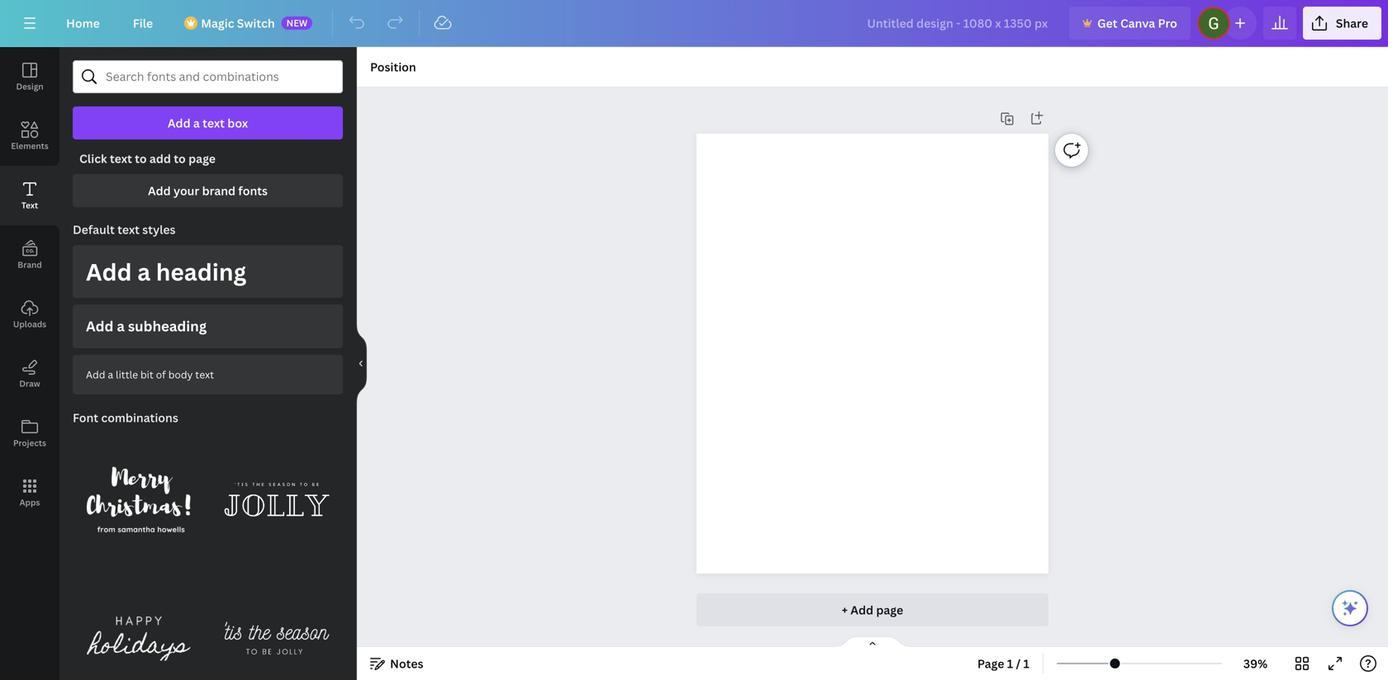 Task type: describe. For each thing, give the bounding box(es) containing it.
magic
[[201, 15, 234, 31]]

side panel tab list
[[0, 47, 60, 523]]

projects
[[13, 438, 46, 449]]

39%
[[1244, 657, 1268, 672]]

uploads
[[13, 319, 46, 330]]

fonts
[[238, 183, 268, 199]]

add a subheading
[[86, 317, 207, 336]]

add for add a heading
[[86, 256, 132, 288]]

little
[[116, 368, 138, 382]]

+ add page button
[[697, 594, 1049, 627]]

add your brand fonts button
[[73, 174, 343, 207]]

draw
[[19, 379, 40, 390]]

text button
[[0, 166, 60, 226]]

a for subheading
[[117, 317, 125, 336]]

brand
[[202, 183, 236, 199]]

subheading
[[128, 317, 207, 336]]

notes
[[390, 657, 424, 672]]

design
[[16, 81, 43, 92]]

apps
[[20, 498, 40, 509]]

uploads button
[[0, 285, 60, 345]]

a for little
[[108, 368, 113, 382]]

click text to add to page
[[79, 151, 216, 167]]

add a little bit of body text
[[86, 368, 214, 382]]

add a text box
[[168, 115, 248, 131]]

elements button
[[0, 107, 60, 166]]

your
[[174, 183, 199, 199]]

add for add a text box
[[168, 115, 191, 131]]

default
[[73, 222, 115, 238]]

new
[[286, 17, 308, 29]]

brand button
[[0, 226, 60, 285]]

notes button
[[364, 651, 430, 678]]

main menu bar
[[0, 0, 1388, 47]]

body
[[168, 368, 193, 382]]

show pages image
[[833, 636, 912, 650]]

get
[[1098, 15, 1118, 31]]

heading
[[156, 256, 246, 288]]

page 1 / 1
[[978, 657, 1030, 672]]

canva assistant image
[[1340, 599, 1360, 619]]

draw button
[[0, 345, 60, 404]]

file button
[[120, 7, 166, 40]]

text left the box
[[203, 115, 225, 131]]

of
[[156, 368, 166, 382]]

a for text
[[193, 115, 200, 131]]

switch
[[237, 15, 275, 31]]

1 1 from the left
[[1007, 657, 1013, 672]]

Search fonts and combinations search field
[[106, 61, 310, 93]]

a for heading
[[137, 256, 151, 288]]

file
[[133, 15, 153, 31]]

add a heading button
[[73, 245, 343, 298]]

add for add your brand fonts
[[148, 183, 171, 199]]

text right body
[[195, 368, 214, 382]]

font
[[73, 410, 98, 426]]

add a subheading button
[[73, 305, 343, 349]]

39% button
[[1229, 651, 1283, 678]]

share
[[1336, 15, 1369, 31]]

+
[[842, 603, 848, 619]]



Task type: vqa. For each thing, say whether or not it's contained in the screenshot.
the bottommost Add A Heading link
no



Task type: locate. For each thing, give the bounding box(es) containing it.
a
[[193, 115, 200, 131], [137, 256, 151, 288], [117, 317, 125, 336], [108, 368, 113, 382]]

home
[[66, 15, 100, 31]]

page
[[978, 657, 1005, 672]]

0 vertical spatial page
[[189, 151, 216, 167]]

add your brand fonts
[[148, 183, 268, 199]]

position
[[370, 59, 416, 75]]

magic switch
[[201, 15, 275, 31]]

bit
[[140, 368, 154, 382]]

add left little
[[86, 368, 105, 382]]

hide image
[[356, 324, 367, 404]]

add down default
[[86, 256, 132, 288]]

page inside + add page button
[[876, 603, 903, 619]]

projects button
[[0, 404, 60, 464]]

design button
[[0, 47, 60, 107]]

a left the box
[[193, 115, 200, 131]]

text right click on the left top
[[110, 151, 132, 167]]

combinations
[[101, 410, 178, 426]]

add right +
[[851, 603, 874, 619]]

Design title text field
[[854, 7, 1063, 40]]

add left subheading
[[86, 317, 114, 336]]

2 1 from the left
[[1024, 657, 1030, 672]]

1 to from the left
[[135, 151, 147, 167]]

a left subheading
[[117, 317, 125, 336]]

a left little
[[108, 368, 113, 382]]

to
[[135, 151, 147, 167], [174, 151, 186, 167]]

0 horizontal spatial to
[[135, 151, 147, 167]]

add for add a little bit of body text
[[86, 368, 105, 382]]

a down the styles
[[137, 256, 151, 288]]

1 horizontal spatial to
[[174, 151, 186, 167]]

home link
[[53, 7, 113, 40]]

brand
[[18, 259, 42, 271]]

add a text box button
[[73, 107, 343, 140]]

page up show pages image
[[876, 603, 903, 619]]

font combinations
[[73, 410, 178, 426]]

add a little bit of body text button
[[73, 355, 343, 395]]

text
[[203, 115, 225, 131], [110, 151, 132, 167], [118, 222, 140, 238], [195, 368, 214, 382]]

2 to from the left
[[174, 151, 186, 167]]

page
[[189, 151, 216, 167], [876, 603, 903, 619]]

text left the styles
[[118, 222, 140, 238]]

1
[[1007, 657, 1013, 672], [1024, 657, 1030, 672]]

add
[[168, 115, 191, 131], [148, 183, 171, 199], [86, 256, 132, 288], [86, 317, 114, 336], [86, 368, 105, 382], [851, 603, 874, 619]]

1 horizontal spatial page
[[876, 603, 903, 619]]

get canva pro button
[[1070, 7, 1191, 40]]

/
[[1016, 657, 1021, 672]]

0 horizontal spatial page
[[189, 151, 216, 167]]

text
[[21, 200, 38, 211]]

position button
[[364, 54, 423, 80]]

add a heading
[[86, 256, 246, 288]]

1 vertical spatial page
[[876, 603, 903, 619]]

styles
[[142, 222, 176, 238]]

add up add
[[168, 115, 191, 131]]

pro
[[1158, 15, 1178, 31]]

get canva pro
[[1098, 15, 1178, 31]]

to left add
[[135, 151, 147, 167]]

to right add
[[174, 151, 186, 167]]

apps button
[[0, 464, 60, 523]]

canva
[[1121, 15, 1156, 31]]

page up add your brand fonts
[[189, 151, 216, 167]]

box
[[228, 115, 248, 131]]

add
[[150, 151, 171, 167]]

0 horizontal spatial 1
[[1007, 657, 1013, 672]]

add inside button
[[851, 603, 874, 619]]

1 right /
[[1024, 657, 1030, 672]]

1 left /
[[1007, 657, 1013, 672]]

click
[[79, 151, 107, 167]]

+ add page
[[842, 603, 903, 619]]

share button
[[1303, 7, 1382, 40]]

add left your
[[148, 183, 171, 199]]

default text styles
[[73, 222, 176, 238]]

add for add a subheading
[[86, 317, 114, 336]]

elements
[[11, 140, 49, 152]]

1 horizontal spatial 1
[[1024, 657, 1030, 672]]



